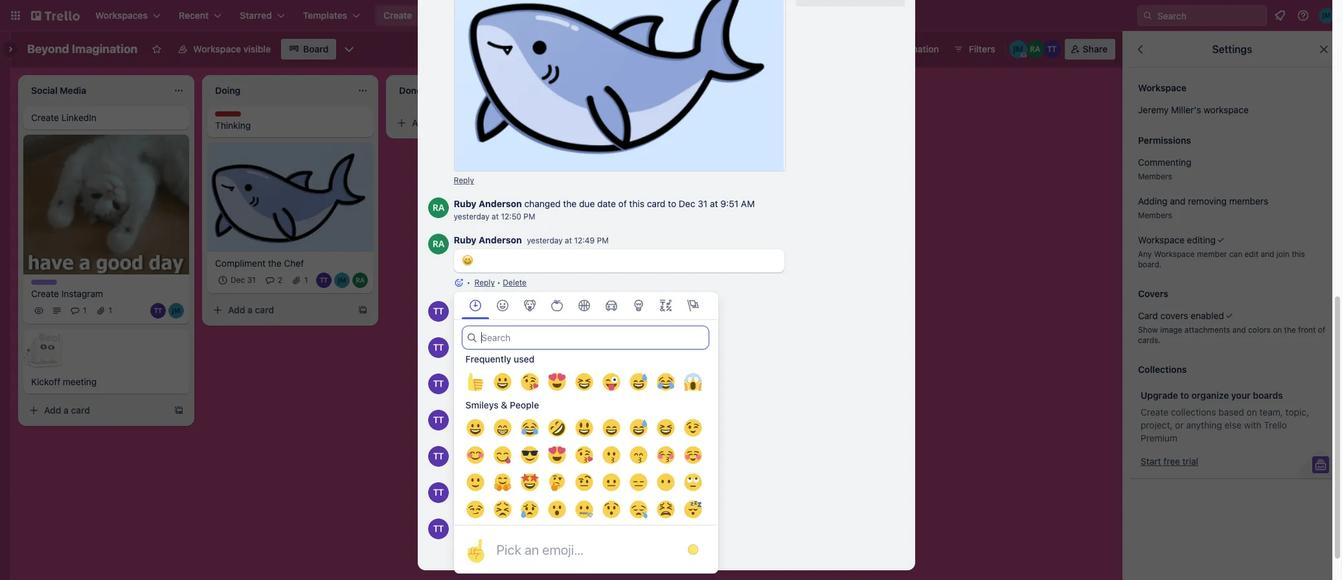 Task type: describe. For each thing, give the bounding box(es) containing it.
covers
[[1161, 310, 1188, 321]]

compliment the chef
[[215, 258, 304, 269]]

workspace inside any workspace member can edit and join this board.
[[1154, 249, 1195, 259]]

terry turtle added jeremy miller to this card yesterday at 9:54 am
[[454, 338, 647, 362]]

trello
[[1264, 420, 1287, 431]]

chef
[[284, 258, 304, 269]]

2 horizontal spatial jeremy miller (jeremymiller198) image
[[1009, 40, 1027, 58]]

yesterday inside terry turtle joined this card yesterday at 9:53 am
[[454, 425, 489, 434]]

marked for marked the due date complete
[[509, 447, 540, 458]]

9:53 inside terry turtle marked the due date incomplete yesterday at 9:53 am
[[501, 388, 518, 398]]

image
[[1160, 325, 1182, 335]]

the inside show image attachments and colors on the front of cards.
[[1284, 325, 1296, 335]]

collections
[[1171, 407, 1216, 418]]

added inside the terry turtle added this card to doing yesterday at 9:51 am
[[509, 520, 535, 531]]

this inside ruby anderson changed the due date of this card to dec 31 at 9:51 am yesterday at 12:50 pm
[[629, 198, 644, 209]]

workspace for workspace visible
[[193, 43, 241, 54]]

covers
[[1138, 288, 1168, 299]]

front
[[1298, 325, 1316, 335]]

•
[[497, 278, 501, 288]]

terry turtle (terryturtle) image for added
[[428, 301, 449, 322]]

to inside ruby anderson changed the due date of this card to dec 31 at 9:51 am yesterday at 12:50 pm
[[668, 198, 676, 209]]

automation
[[890, 43, 939, 54]]

2
[[278, 275, 282, 285]]

workspace visible button
[[170, 39, 279, 60]]

editing
[[1187, 234, 1216, 245]]

31 inside checkbox
[[247, 275, 256, 285]]

9:54 for ruby anderson
[[501, 316, 518, 325]]

yesterday at 9:53 am link for joined this card
[[454, 425, 532, 434]]

2 vertical spatial jeremy miller (jeremymiller198) image
[[168, 303, 184, 319]]

this inside the terry turtle added this card to doing yesterday at 9:51 am
[[537, 520, 553, 531]]

ruby anderson (rubyanderson7) image
[[1026, 40, 1044, 58]]

commenting members
[[1138, 157, 1192, 181]]

a for the rightmost add a card button
[[431, 117, 437, 128]]

pick an emoji…
[[496, 542, 584, 558]]

at inside terry turtle added jeremy miller to this card yesterday at 9:54 am
[[492, 352, 499, 362]]

start
[[1141, 456, 1161, 467]]

color: bold red, title: "thoughts" element
[[215, 111, 251, 121]]

start free trial button
[[1141, 455, 1198, 468]]

am inside terry turtle marked the due date complete yesterday at 9:52 am
[[520, 461, 532, 471]]

card inside terry turtle added jeremy miller to this card yesterday at 9:54 am
[[629, 338, 647, 349]]

1 vertical spatial reply link
[[474, 278, 495, 288]]

incomplete
[[597, 375, 644, 386]]

automation button
[[872, 39, 947, 60]]

with
[[1244, 420, 1262, 431]]

create from template… image
[[174, 406, 184, 416]]

complete
[[597, 447, 636, 458]]

thoughts thinking
[[215, 111, 251, 131]]

the up 2
[[268, 258, 282, 269]]

to for terry turtle added this card to doing yesterday at 9:51 am
[[576, 520, 585, 531]]

and inside show image attachments and colors on the front of cards.
[[1232, 325, 1246, 335]]

primary element
[[0, 0, 1342, 31]]

terry turtle joined this card yesterday at 9:53 am
[[454, 411, 573, 434]]

yesterday inside terry turtle added jeremy miller to this card yesterday at 9:54 am
[[454, 352, 489, 362]]

turtle for terry turtle added ruby anderson to this card yesterday at 9:54 am
[[480, 302, 506, 313]]

linkedin
[[61, 112, 96, 123]]

emoji…
[[542, 542, 584, 558]]

of inside show image attachments and colors on the front of cards.
[[1318, 325, 1325, 335]]

terry turtle added ruby anderson to this card yesterday at 9:54 am
[[454, 302, 655, 325]]

a for add a card button related to create from template… icon
[[248, 304, 253, 315]]

yesterday inside terry turtle marked the due date complete yesterday at 9:52 am
[[454, 461, 489, 471]]

imagination
[[72, 42, 138, 56]]

terry for terry turtle added ruby anderson to this card yesterday at 9:54 am
[[454, 302, 477, 313]]

added for jeremy miller
[[509, 338, 535, 349]]

adding
[[1138, 196, 1168, 207]]

turtle for terry turtle marked the due date incomplete yesterday at 9:53 am
[[480, 375, 506, 386]]

create inside upgrade to organize your boards create collections based on team, topic, project, or anything else with trello premium
[[1141, 407, 1168, 418]]

this inside any workspace member can edit and join this board.
[[1292, 249, 1305, 259]]

doing
[[587, 520, 611, 531]]

0 notifications image
[[1272, 8, 1288, 23]]

due for incomplete
[[558, 375, 574, 386]]

ruby for reply
[[454, 235, 476, 246]]

0 vertical spatial add a card
[[412, 117, 458, 128]]

am inside terry turtle joined this card yesterday at 9:53 am
[[520, 425, 532, 434]]

yesterday inside terry turtle set this card to be due dec 1 at 9:51 am yesterday at 9:52 am
[[454, 497, 489, 507]]

jeremy miller (jeremymiller198) image
[[1319, 8, 1334, 23]]

member
[[1197, 249, 1227, 259]]

jeremy miller's workspace link
[[1130, 98, 1334, 122]]

9:51 inside ruby anderson changed the due date of this card to dec 31 at 9:51 am yesterday at 12:50 pm
[[720, 198, 739, 209]]

yesterday at 12:50 pm link
[[454, 212, 535, 222]]

Dec 31 checkbox
[[215, 273, 260, 288]]

add another list
[[593, 84, 661, 95]]

yesterday at 9:54 am link for ruby anderson
[[454, 316, 532, 325]]

yesterday inside terry turtle marked the due date incomplete yesterday at 9:53 am
[[454, 388, 489, 398]]

turtle for terry turtle set this card to be due dec 1 at 9:51 am yesterday at 9:52 am
[[480, 483, 506, 494]]

enabled
[[1191, 310, 1224, 321]]

12:50
[[501, 212, 521, 222]]

miller
[[573, 338, 598, 349]]

Search search field
[[462, 326, 709, 350]]

ruby for ruby
[[454, 198, 476, 209]]

9:51 inside the terry turtle added this card to doing yesterday at 9:51 am
[[501, 533, 517, 543]]

collections
[[1138, 364, 1187, 375]]

of inside ruby anderson changed the due date of this card to dec 31 at 9:51 am yesterday at 12:50 pm
[[618, 198, 627, 209]]

create for create instagram
[[31, 289, 59, 300]]

am inside terry turtle marked the due date incomplete yesterday at 9:53 am
[[520, 388, 532, 398]]

ruby anderson yesterday at 12:49 pm
[[454, 235, 609, 246]]

yesterday inside ruby anderson changed the due date of this card to dec 31 at 9:51 am yesterday at 12:50 pm
[[454, 212, 489, 222]]

yesterday at 9:51 am link
[[454, 533, 531, 543]]

delete link
[[503, 278, 527, 288]]

filters button
[[949, 39, 999, 60]]

this inside terry turtle set this card to be due dec 1 at 9:51 am yesterday at 9:52 am
[[524, 483, 539, 494]]

kickoff meeting link
[[31, 376, 181, 389]]

at inside the terry turtle added this card to doing yesterday at 9:51 am
[[492, 533, 499, 543]]

trial
[[1183, 456, 1198, 467]]

pm inside ruby anderson changed the due date of this card to dec 31 at 9:51 am yesterday at 12:50 pm
[[524, 212, 535, 222]]

to for terry turtle added jeremy miller to this card yesterday at 9:54 am
[[600, 338, 609, 349]]

1 down compliment the chef link
[[304, 275, 308, 285]]

terry for terry turtle set this card to be due dec 1 at 9:51 am yesterday at 9:52 am
[[454, 483, 477, 494]]

list
[[648, 84, 661, 95]]

terry turtle marked the due date incomplete yesterday at 9:53 am
[[454, 375, 644, 398]]

dec inside ruby anderson changed the due date of this card to dec 31 at 9:51 am yesterday at 12:50 pm
[[679, 198, 695, 209]]

anderson for changed
[[479, 198, 522, 209]]

workspace visible
[[193, 43, 271, 54]]

compliment
[[215, 258, 266, 269]]

create linkedin link
[[31, 111, 181, 124]]

1 down create instagram link
[[109, 306, 112, 316]]

turtle for terry turtle added jeremy miller to this card yesterday at 9:54 am
[[480, 338, 506, 349]]

anderson for yesterday
[[479, 235, 522, 246]]

added for ruby anderson
[[509, 302, 535, 313]]

Board name text field
[[21, 39, 144, 60]]

settings
[[1212, 43, 1252, 55]]

turtle for terry turtle joined this card yesterday at 9:53 am
[[480, 411, 506, 422]]

yesterday at 12:49 pm link
[[527, 236, 609, 246]]

workspace for workspace editing
[[1138, 234, 1185, 245]]

on inside show image attachments and colors on the front of cards.
[[1273, 325, 1282, 335]]

at inside ruby anderson yesterday at 12:49 pm
[[565, 236, 572, 246]]

topic,
[[1286, 407, 1309, 418]]

add reaction image
[[454, 277, 464, 290]]

create from template… image
[[358, 305, 368, 315]]

board
[[303, 43, 329, 54]]

card inside terry turtle added ruby anderson to this card yesterday at 9:54 am
[[637, 302, 655, 313]]

open information menu image
[[1297, 9, 1310, 22]]

members inside commenting members
[[1138, 172, 1172, 181]]

terry for terry turtle added this card to doing yesterday at 9:51 am
[[454, 520, 477, 531]]

add a card for create from template… icon
[[228, 304, 274, 315]]

terry turtle (terryturtle) image for joined this card
[[428, 410, 449, 431]]

grinning image
[[462, 255, 473, 266]]

compliment the chef link
[[215, 257, 365, 270]]

the for marked the due date incomplete
[[542, 375, 556, 386]]

1 horizontal spatial jeremy miller (jeremymiller198) image
[[334, 273, 350, 288]]

add another list button
[[570, 75, 746, 104]]

visible
[[243, 43, 271, 54]]

turtle for terry turtle marked the due date complete yesterday at 9:52 am
[[480, 447, 506, 458]]

this inside terry turtle joined this card yesterday at 9:53 am
[[536, 411, 552, 422]]

yesterday inside ruby anderson yesterday at 12:49 pm
[[527, 236, 563, 246]]

join
[[1277, 249, 1290, 259]]

create button
[[376, 5, 420, 26]]

on inside upgrade to organize your boards create collections based on team, topic, project, or anything else with trello premium
[[1247, 407, 1257, 418]]

am inside terry turtle added jeremy miller to this card yesterday at 9:54 am
[[520, 352, 532, 362]]

reply for reply • delete
[[474, 278, 495, 288]]

workspace
[[1204, 104, 1249, 115]]

based
[[1219, 407, 1244, 418]]

set
[[509, 483, 521, 494]]

terry for terry turtle marked the due date incomplete yesterday at 9:53 am
[[454, 375, 477, 386]]



Task type: locate. For each thing, give the bounding box(es) containing it.
members inside the adding and removing members members
[[1138, 211, 1172, 220]]

terry for terry turtle joined this card yesterday at 9:53 am
[[454, 411, 477, 422]]

7 terry from the top
[[454, 520, 477, 531]]

due inside terry turtle marked the due date complete yesterday at 9:52 am
[[558, 447, 574, 458]]

show
[[1138, 325, 1158, 335]]

add a card button
[[391, 113, 536, 133], [207, 300, 352, 320], [23, 401, 168, 421]]

3 turtle from the top
[[480, 375, 506, 386]]

workspace up the any
[[1138, 234, 1185, 245]]

and inside any workspace member can edit and join this board.
[[1261, 249, 1274, 259]]

0 vertical spatial add a card button
[[391, 113, 536, 133]]

marked down terry turtle joined this card yesterday at 9:53 am
[[509, 447, 540, 458]]

Search field
[[1153, 6, 1266, 25]]

terry turtle (terryturtle) image
[[1043, 40, 1061, 58], [150, 303, 166, 319], [428, 338, 449, 358], [428, 519, 449, 540]]

9:54 up terry turtle marked the due date incomplete yesterday at 9:53 am
[[501, 352, 518, 362]]

9:51 inside terry turtle set this card to be due dec 1 at 9:51 am yesterday at 9:52 am
[[641, 483, 659, 494]]

marked up joined
[[509, 375, 540, 386]]

kickoff
[[31, 377, 60, 388]]

another
[[613, 84, 646, 95]]

1 vertical spatial 31
[[247, 275, 256, 285]]

1 vertical spatial added
[[509, 338, 535, 349]]

card inside the terry turtle added this card to doing yesterday at 9:51 am
[[555, 520, 574, 531]]

card inside terry turtle joined this card yesterday at 9:53 am
[[554, 411, 573, 422]]

terry turtle (terryturtle) image for set this card to be due dec 1 at 9:51 am
[[428, 483, 449, 504]]

added down terry turtle added ruby anderson to this card yesterday at 9:54 am
[[509, 338, 535, 349]]

jeremy down terry turtle added ruby anderson to this card yesterday at 9:54 am
[[537, 338, 571, 349]]

terry inside terry turtle added jeremy miller to this card yesterday at 9:54 am
[[454, 338, 477, 349]]

0 horizontal spatial jeremy miller (jeremymiller198) image
[[168, 303, 184, 319]]

1 yesterday at 9:53 am link from the top
[[454, 388, 532, 398]]

0 vertical spatial 31
[[698, 198, 707, 209]]

31
[[698, 198, 707, 209], [247, 275, 256, 285]]

jeremy
[[1138, 104, 1169, 115], [537, 338, 571, 349]]

kickoff meeting
[[31, 377, 97, 388]]

1 inside terry turtle set this card to be due dec 1 at 9:51 am yesterday at 9:52 am
[[624, 483, 628, 494]]

ruby
[[454, 198, 476, 209], [454, 235, 476, 246], [537, 302, 560, 313]]

added inside terry turtle added ruby anderson to this card yesterday at 9:54 am
[[509, 302, 535, 313]]

this
[[629, 198, 644, 209], [1292, 249, 1305, 259], [619, 302, 634, 313], [611, 338, 626, 349], [536, 411, 552, 422], [524, 483, 539, 494], [537, 520, 553, 531]]

due right be
[[586, 483, 602, 494]]

1 added from the top
[[509, 302, 535, 313]]

1 vertical spatial add a card button
[[207, 300, 352, 320]]

2 terry from the top
[[454, 338, 477, 349]]

am inside the terry turtle added this card to doing yesterday at 9:51 am
[[519, 533, 531, 543]]

9:54 down delete link
[[501, 316, 518, 325]]

back to home image
[[31, 5, 80, 26]]

ruby up grinning "image"
[[454, 235, 476, 246]]

1 members from the top
[[1138, 172, 1172, 181]]

0 vertical spatial date
[[597, 198, 616, 209]]

9:54
[[501, 316, 518, 325], [501, 352, 518, 362]]

terry inside terry turtle marked the due date incomplete yesterday at 9:53 am
[[454, 375, 477, 386]]

turtle for terry turtle added this card to doing yesterday at 9:51 am
[[480, 520, 506, 531]]

cards.
[[1138, 336, 1161, 345]]

anderson down the 'yesterday at 12:50 pm' link at the top of page
[[479, 235, 522, 246]]

0 vertical spatial 9:54
[[501, 316, 518, 325]]

filters
[[969, 43, 995, 54]]

attachments
[[1185, 325, 1230, 335]]

create linkedin
[[31, 112, 96, 123]]

1 vertical spatial yesterday at 9:53 am link
[[454, 425, 532, 434]]

0 horizontal spatial and
[[1170, 196, 1186, 207]]

turtle inside terry turtle marked the due date complete yesterday at 9:52 am
[[480, 447, 506, 458]]

to inside terry turtle set this card to be due dec 1 at 9:51 am yesterday at 9:52 am
[[563, 483, 571, 494]]

reply for reply
[[454, 176, 474, 186]]

1 vertical spatial ruby anderson (rubyanderson7) image
[[428, 234, 449, 255]]

due inside terry turtle set this card to be due dec 1 at 9:51 am yesterday at 9:52 am
[[586, 483, 602, 494]]

2 vertical spatial added
[[509, 520, 535, 531]]

the left 'front'
[[1284, 325, 1296, 335]]

0 vertical spatial added
[[509, 302, 535, 313]]

yesterday
[[454, 212, 489, 222], [527, 236, 563, 246], [454, 316, 489, 325], [454, 352, 489, 362], [454, 388, 489, 398], [454, 425, 489, 434], [454, 461, 489, 471], [454, 497, 489, 507], [454, 533, 489, 543]]

1 9:52 from the top
[[501, 461, 518, 471]]

0 vertical spatial of
[[618, 198, 627, 209]]

1 yesterday at 9:52 am link from the top
[[454, 461, 532, 471]]

start free trial
[[1141, 456, 1198, 467]]

0 vertical spatial reply
[[454, 176, 474, 186]]

0 vertical spatial yesterday at 9:53 am link
[[454, 388, 532, 398]]

0 vertical spatial anderson
[[479, 198, 522, 209]]

the inside terry turtle marked the due date complete yesterday at 9:52 am
[[542, 447, 556, 458]]

0 horizontal spatial 9:51
[[501, 533, 517, 543]]

yesterday at 9:53 am link for marked the due date incomplete
[[454, 388, 532, 398]]

2 vertical spatial add a card button
[[23, 401, 168, 421]]

1 vertical spatial anderson
[[479, 235, 522, 246]]

9:54 inside terry turtle added ruby anderson to this card yesterday at 9:54 am
[[501, 316, 518, 325]]

yesterday at 9:52 am link for set this card to be due dec 1 at 9:51 am
[[454, 497, 532, 507]]

1 vertical spatial 9:53
[[501, 425, 518, 434]]

9:53 up joined
[[501, 388, 518, 398]]

at inside terry turtle marked the due date complete yesterday at 9:52 am
[[492, 461, 499, 471]]

1 horizontal spatial 31
[[698, 198, 707, 209]]

workspace left "visible"
[[193, 43, 241, 54]]

1 vertical spatial jeremy
[[537, 338, 571, 349]]

1 vertical spatial yesterday at 9:54 am link
[[454, 352, 532, 362]]

9:52 inside terry turtle marked the due date complete yesterday at 9:52 am
[[501, 461, 518, 471]]

be
[[573, 483, 584, 494]]

2 vertical spatial ruby anderson (rubyanderson7) image
[[352, 273, 368, 288]]

9:54 for jeremy miller
[[501, 352, 518, 362]]

ruby anderson changed the due date of this card to dec 31 at 9:51 am yesterday at 12:50 pm
[[454, 198, 755, 222]]

2 vertical spatial anderson
[[562, 302, 606, 313]]

1 terry from the top
[[454, 302, 477, 313]]

reply up the 'yesterday at 12:50 pm' link at the top of page
[[454, 176, 474, 186]]

yesterday at 9:54 am link for jeremy miller
[[454, 352, 532, 362]]

1 vertical spatial members
[[1138, 211, 1172, 220]]

1 9:54 from the top
[[501, 316, 518, 325]]

pm right 12:49
[[597, 236, 609, 246]]

1 vertical spatial add a card
[[228, 304, 274, 315]]

date inside terry turtle marked the due date incomplete yesterday at 9:53 am
[[576, 375, 595, 386]]

0 horizontal spatial add a card button
[[23, 401, 168, 421]]

2 horizontal spatial add a card button
[[391, 113, 536, 133]]

2 added from the top
[[509, 338, 535, 349]]

2 marked from the top
[[509, 447, 540, 458]]

2 vertical spatial and
[[1232, 325, 1246, 335]]

thinking link
[[215, 119, 365, 132]]

ruby up the 'yesterday at 12:50 pm' link at the top of page
[[454, 198, 476, 209]]

due down terry turtle added jeremy miller to this card yesterday at 9:54 am
[[558, 375, 574, 386]]

color: purple, title: none image
[[31, 280, 57, 285]]

workspace up miller's
[[1138, 82, 1187, 93]]

1 vertical spatial dec
[[231, 275, 245, 285]]

0 horizontal spatial jeremy
[[537, 338, 571, 349]]

and left colors
[[1232, 325, 1246, 335]]

1 vertical spatial and
[[1261, 249, 1274, 259]]

date
[[597, 198, 616, 209], [576, 375, 595, 386], [576, 447, 595, 458]]

on up with
[[1247, 407, 1257, 418]]

marked inside terry turtle marked the due date complete yesterday at 9:52 am
[[509, 447, 540, 458]]

0 vertical spatial reply link
[[454, 176, 474, 186]]

date left complete
[[576, 447, 595, 458]]

boards
[[1253, 390, 1283, 401]]

terry turtle (terryturtle) image
[[316, 273, 332, 288], [428, 301, 449, 322], [428, 374, 449, 395], [428, 410, 449, 431], [428, 447, 449, 467], [428, 483, 449, 504]]

1 vertical spatial pm
[[597, 236, 609, 246]]

2 turtle from the top
[[480, 338, 506, 349]]

date inside terry turtle marked the due date complete yesterday at 9:52 am
[[576, 447, 595, 458]]

0 vertical spatial marked
[[509, 375, 540, 386]]

0 vertical spatial members
[[1138, 172, 1172, 181]]

1 horizontal spatial 9:51
[[641, 483, 659, 494]]

turtle inside the terry turtle added this card to doing yesterday at 9:51 am
[[480, 520, 506, 531]]

turtle inside terry turtle added ruby anderson to this card yesterday at 9:54 am
[[480, 302, 506, 313]]

0 vertical spatial dec
[[679, 198, 695, 209]]

meeting
[[63, 377, 97, 388]]

colors
[[1248, 325, 1271, 335]]

workspace inside workspace visible button
[[193, 43, 241, 54]]

card inside ruby anderson changed the due date of this card to dec 31 at 9:51 am yesterday at 12:50 pm
[[647, 198, 665, 209]]

1 vertical spatial yesterday at 9:52 am link
[[454, 497, 532, 507]]

terry turtle (terryturtle) image for marked the due date incomplete
[[428, 374, 449, 395]]

0 vertical spatial yesterday at 9:52 am link
[[454, 461, 532, 471]]

thinking
[[215, 120, 251, 131]]

2 horizontal spatial 9:51
[[720, 198, 739, 209]]

2 yesterday at 9:54 am link from the top
[[454, 352, 532, 362]]

2 horizontal spatial and
[[1261, 249, 1274, 259]]

terry inside terry turtle joined this card yesterday at 9:53 am
[[454, 411, 477, 422]]

0 vertical spatial 9:53
[[501, 388, 518, 398]]

terry turtle (terryturtle) image for marked the due date complete
[[428, 447, 449, 467]]

9:52 up set
[[501, 461, 518, 471]]

jeremy miller (jeremymiller198) image
[[1009, 40, 1027, 58], [334, 273, 350, 288], [168, 303, 184, 319]]

date inside ruby anderson changed the due date of this card to dec 31 at 9:51 am yesterday at 12:50 pm
[[597, 198, 616, 209]]

adding and removing members members
[[1138, 196, 1268, 220]]

4 turtle from the top
[[480, 411, 506, 422]]

added inside terry turtle added jeremy miller to this card yesterday at 9:54 am
[[509, 338, 535, 349]]

1 marked from the top
[[509, 375, 540, 386]]

1 vertical spatial date
[[576, 375, 595, 386]]

31 inside ruby anderson changed the due date of this card to dec 31 at 9:51 am yesterday at 12:50 pm
[[698, 198, 707, 209]]

terry turtle added this card to doing yesterday at 9:51 am
[[454, 520, 611, 543]]

terry inside terry turtle marked the due date complete yesterday at 9:52 am
[[454, 447, 477, 458]]

0 horizontal spatial of
[[618, 198, 627, 209]]

1 vertical spatial 9:51
[[641, 483, 659, 494]]

1 horizontal spatial on
[[1273, 325, 1282, 335]]

card inside terry turtle set this card to be due dec 1 at 9:51 am yesterday at 9:52 am
[[542, 483, 560, 494]]

add a card for create from template… image
[[44, 405, 90, 416]]

an
[[525, 542, 539, 558]]

yesterday at 9:54 am link down • on the top of the page
[[454, 316, 532, 325]]

delete
[[503, 278, 527, 288]]

marked
[[509, 375, 540, 386], [509, 447, 540, 458]]

am
[[741, 198, 755, 209], [520, 316, 532, 325], [520, 352, 532, 362], [520, 388, 532, 398], [520, 425, 532, 434], [520, 461, 532, 471], [661, 483, 675, 494], [520, 497, 532, 507], [519, 533, 531, 543]]

yesterday at 9:53 am link up terry turtle joined this card yesterday at 9:53 am
[[454, 388, 532, 398]]

2 yesterday at 9:52 am link from the top
[[454, 497, 532, 507]]

sm image
[[872, 39, 890, 57]]

yesterday at 9:53 am link
[[454, 388, 532, 398], [454, 425, 532, 434]]

5 terry from the top
[[454, 447, 477, 458]]

ruby anderson (rubyanderson7) image up create from template… icon
[[352, 273, 368, 288]]

1 horizontal spatial reply
[[474, 278, 495, 288]]

0 vertical spatial pm
[[524, 212, 535, 222]]

0 horizontal spatial pm
[[524, 212, 535, 222]]

anderson inside terry turtle added ruby anderson to this card yesterday at 9:54 am
[[562, 302, 606, 313]]

1 horizontal spatial dec
[[605, 483, 621, 494]]

pick
[[496, 542, 521, 558]]

1 down complete
[[624, 483, 628, 494]]

create inside button
[[383, 10, 412, 21]]

add a card
[[412, 117, 458, 128], [228, 304, 274, 315], [44, 405, 90, 416]]

0 horizontal spatial add a card
[[44, 405, 90, 416]]

3 added from the top
[[509, 520, 535, 531]]

yesterday inside terry turtle added ruby anderson to this card yesterday at 9:54 am
[[454, 316, 489, 325]]

1 vertical spatial a
[[248, 304, 253, 315]]

1 horizontal spatial add a card button
[[207, 300, 352, 320]]

terry inside terry turtle set this card to be due dec 1 at 9:51 am yesterday at 9:52 am
[[454, 483, 477, 494]]

permissions
[[1138, 135, 1191, 146]]

dec inside terry turtle set this card to be due dec 1 at 9:51 am yesterday at 9:52 am
[[605, 483, 621, 494]]

beyond imagination
[[27, 42, 138, 56]]

workspace for workspace
[[1138, 82, 1187, 93]]

0 vertical spatial jeremy miller (jeremymiller198) image
[[1009, 40, 1027, 58]]

changed
[[524, 198, 561, 209]]

anderson inside ruby anderson changed the due date of this card to dec 31 at 9:51 am yesterday at 12:50 pm
[[479, 198, 522, 209]]

0 vertical spatial 9:51
[[720, 198, 739, 209]]

any
[[1138, 249, 1152, 259]]

free
[[1164, 456, 1180, 467]]

date up yesterday at 12:49 pm "link"
[[597, 198, 616, 209]]

0 vertical spatial jeremy
[[1138, 104, 1169, 115]]

1 horizontal spatial add a card
[[228, 304, 274, 315]]

anderson up search "search box"
[[562, 302, 606, 313]]

else
[[1225, 420, 1242, 431]]

9:52
[[501, 461, 518, 471], [501, 497, 518, 507]]

at inside terry turtle added ruby anderson to this card yesterday at 9:54 am
[[492, 316, 499, 325]]

ruby anderson (rubyanderson7) image left the 'yesterday at 12:50 pm' link at the top of page
[[428, 198, 449, 219]]

0 vertical spatial yesterday at 9:54 am link
[[454, 316, 532, 325]]

and right adding
[[1170, 196, 1186, 207]]

organize
[[1192, 390, 1229, 401]]

ruby inside terry turtle added ruby anderson to this card yesterday at 9:54 am
[[537, 302, 560, 313]]

1 vertical spatial on
[[1247, 407, 1257, 418]]

due for complete
[[558, 447, 574, 458]]

turtle
[[480, 302, 506, 313], [480, 338, 506, 349], [480, 375, 506, 386], [480, 411, 506, 422], [480, 447, 506, 458], [480, 483, 506, 494], [480, 520, 506, 531]]

reply left • on the top of the page
[[474, 278, 495, 288]]

1 horizontal spatial jeremy
[[1138, 104, 1169, 115]]

members down commenting
[[1138, 172, 1172, 181]]

this inside terry turtle added ruby anderson to this card yesterday at 9:54 am
[[619, 302, 634, 313]]

ruby anderson (rubyanderson7) image left grinning "image"
[[428, 234, 449, 255]]

and left the join
[[1261, 249, 1274, 259]]

dec
[[679, 198, 695, 209], [231, 275, 245, 285], [605, 483, 621, 494]]

6 turtle from the top
[[480, 483, 506, 494]]

create for create linkedin
[[31, 112, 59, 123]]

to for terry turtle added ruby anderson to this card yesterday at 9:54 am
[[608, 302, 616, 313]]

the inside ruby anderson changed the due date of this card to dec 31 at 9:51 am yesterday at 12:50 pm
[[563, 198, 577, 209]]

5 turtle from the top
[[480, 447, 506, 458]]

2 horizontal spatial dec
[[679, 198, 695, 209]]

yesterday at 9:54 am link up terry turtle marked the due date incomplete yesterday at 9:53 am
[[454, 352, 532, 362]]

date left incomplete
[[576, 375, 595, 386]]

added
[[509, 302, 535, 313], [509, 338, 535, 349], [509, 520, 535, 531]]

1 vertical spatial 9:52
[[501, 497, 518, 507]]

0 horizontal spatial dec
[[231, 275, 245, 285]]

2 horizontal spatial add a card
[[412, 117, 458, 128]]

3 terry from the top
[[454, 375, 477, 386]]

1 vertical spatial marked
[[509, 447, 540, 458]]

9:53 down joined
[[501, 425, 518, 434]]

card
[[1138, 310, 1158, 321]]

your
[[1231, 390, 1251, 401]]

2 vertical spatial a
[[64, 405, 69, 416]]

marked for marked the due date incomplete
[[509, 375, 540, 386]]

1 9:53 from the top
[[501, 388, 518, 398]]

members down adding
[[1138, 211, 1172, 220]]

card covers enabled
[[1138, 310, 1224, 321]]

1 vertical spatial 9:54
[[501, 352, 518, 362]]

9:53 inside terry turtle joined this card yesterday at 9:53 am
[[501, 425, 518, 434]]

0 vertical spatial ruby anderson (rubyanderson7) image
[[428, 198, 449, 219]]

2 9:52 from the top
[[501, 497, 518, 507]]

a for create from template… image's add a card button
[[64, 405, 69, 416]]

on right colors
[[1273, 325, 1282, 335]]

terry for terry turtle added jeremy miller to this card yesterday at 9:54 am
[[454, 338, 477, 349]]

terry inside the terry turtle added this card to doing yesterday at 9:51 am
[[454, 520, 477, 531]]

add a card button for create from template… image
[[23, 401, 168, 421]]

miller's
[[1171, 104, 1201, 115]]

reply link
[[454, 176, 474, 186], [474, 278, 495, 288]]

0 horizontal spatial on
[[1247, 407, 1257, 418]]

and
[[1170, 196, 1186, 207], [1261, 249, 1274, 259], [1232, 325, 1246, 335]]

yesterday inside the terry turtle added this card to doing yesterday at 9:51 am
[[454, 533, 489, 543]]

1 horizontal spatial pm
[[597, 236, 609, 246]]

premium
[[1141, 433, 1178, 444]]

1 vertical spatial reply
[[474, 278, 495, 288]]

jeremy up permissions at the top right of the page
[[1138, 104, 1169, 115]]

2 yesterday at 9:53 am link from the top
[[454, 425, 532, 434]]

due inside terry turtle marked the due date incomplete yesterday at 9:53 am
[[558, 375, 574, 386]]

customize views image
[[343, 43, 356, 56]]

2 vertical spatial ruby
[[537, 302, 560, 313]]

due up be
[[558, 447, 574, 458]]

9:52 down set
[[501, 497, 518, 507]]

yesterday at 9:52 am link up set
[[454, 461, 532, 471]]

0 horizontal spatial a
[[64, 405, 69, 416]]

am inside ruby anderson changed the due date of this card to dec 31 at 9:51 am yesterday at 12:50 pm
[[741, 198, 755, 209]]

6 terry from the top
[[454, 483, 477, 494]]

any workspace member can edit and join this board.
[[1138, 249, 1305, 269]]

the up terry turtle set this card to be due dec 1 at 9:51 am yesterday at 9:52 am
[[542, 447, 556, 458]]

date for incomplete
[[576, 375, 595, 386]]

12:49
[[574, 236, 595, 246]]

commenting
[[1138, 157, 1192, 168]]

1 horizontal spatial reply link
[[474, 278, 495, 288]]

and inside the adding and removing members members
[[1170, 196, 1186, 207]]

to for terry turtle set this card to be due dec 1 at 9:51 am yesterday at 9:52 am
[[563, 483, 571, 494]]

0 vertical spatial on
[[1273, 325, 1282, 335]]

jeremy miller's workspace
[[1138, 104, 1249, 115]]

0 horizontal spatial 31
[[247, 275, 256, 285]]

terry turtle set this card to be due dec 1 at 9:51 am yesterday at 9:52 am
[[454, 483, 675, 507]]

1 turtle from the top
[[480, 302, 506, 313]]

terry for terry turtle marked the due date complete yesterday at 9:52 am
[[454, 447, 477, 458]]

0 horizontal spatial reply link
[[454, 176, 474, 186]]

instagram
[[61, 289, 103, 300]]

1 horizontal spatial of
[[1318, 325, 1325, 335]]

workspace down workspace editing
[[1154, 249, 1195, 259]]

create for create
[[383, 10, 412, 21]]

the for changed the due date of this card to dec 31 at 9:51 am
[[563, 198, 577, 209]]

at inside terry turtle marked the due date incomplete yesterday at 9:53 am
[[492, 388, 499, 398]]

2 vertical spatial dec
[[605, 483, 621, 494]]

the for marked the due date complete
[[542, 447, 556, 458]]

reply link left • on the top of the page
[[474, 278, 495, 288]]

1 horizontal spatial a
[[248, 304, 253, 315]]

date for complete
[[576, 447, 595, 458]]

2 9:53 from the top
[[501, 425, 518, 434]]

1 vertical spatial jeremy miller (jeremymiller198) image
[[334, 273, 350, 288]]

2 vertical spatial date
[[576, 447, 595, 458]]

added up an in the left of the page
[[509, 520, 535, 531]]

7 turtle from the top
[[480, 520, 506, 531]]

to
[[668, 198, 676, 209], [608, 302, 616, 313], [600, 338, 609, 349], [1180, 390, 1189, 401], [563, 483, 571, 494], [576, 520, 585, 531]]

at inside terry turtle joined this card yesterday at 9:53 am
[[492, 425, 499, 434]]

or
[[1175, 420, 1184, 431]]

this inside terry turtle added jeremy miller to this card yesterday at 9:54 am
[[611, 338, 626, 349]]

create instagram link
[[31, 288, 181, 301]]

2 vertical spatial 9:51
[[501, 533, 517, 543]]

upgrade to organize your boards create collections based on team, topic, project, or anything else with trello premium
[[1141, 390, 1309, 444]]

the inside terry turtle marked the due date incomplete yesterday at 9:53 am
[[542, 375, 556, 386]]

to inside the terry turtle added this card to doing yesterday at 9:51 am
[[576, 520, 585, 531]]

due inside ruby anderson changed the due date of this card to dec 31 at 9:51 am yesterday at 12:50 pm
[[579, 198, 595, 209]]

ruby anderson (rubyanderson7) image
[[428, 198, 449, 219], [428, 234, 449, 255], [352, 273, 368, 288]]

add inside button
[[593, 84, 610, 95]]

dec 31
[[231, 275, 256, 285]]

9:54 inside terry turtle added jeremy miller to this card yesterday at 9:54 am
[[501, 352, 518, 362]]

due for of
[[579, 198, 595, 209]]

board.
[[1138, 260, 1162, 269]]

added down delete
[[509, 302, 535, 313]]

turtle inside terry turtle added jeremy miller to this card yesterday at 9:54 am
[[480, 338, 506, 349]]

pm right the 12:50 at the left of page
[[524, 212, 535, 222]]

board link
[[281, 39, 336, 60]]

1 horizontal spatial and
[[1232, 325, 1246, 335]]

team,
[[1260, 407, 1283, 418]]

4 terry from the top
[[454, 411, 477, 422]]

ruby inside ruby anderson changed the due date of this card to dec 31 at 9:51 am yesterday at 12:50 pm
[[454, 198, 476, 209]]

jeremy inside terry turtle added jeremy miller to this card yesterday at 9:54 am
[[537, 338, 571, 349]]

upgrade
[[1141, 390, 1178, 401]]

pm inside ruby anderson yesterday at 12:49 pm
[[597, 236, 609, 246]]

terry inside terry turtle added ruby anderson to this card yesterday at 9:54 am
[[454, 302, 477, 313]]

2 vertical spatial add a card
[[44, 405, 90, 416]]

add a card button for create from template… icon
[[207, 300, 352, 320]]

1 vertical spatial ruby
[[454, 235, 476, 246]]

0 vertical spatial a
[[431, 117, 437, 128]]

1 vertical spatial of
[[1318, 325, 1325, 335]]

0 vertical spatial and
[[1170, 196, 1186, 207]]

to inside terry turtle added ruby anderson to this card yesterday at 9:54 am
[[608, 302, 616, 313]]

the down terry turtle added jeremy miller to this card yesterday at 9:54 am
[[542, 375, 556, 386]]

yesterday at 9:52 am link for marked the due date complete
[[454, 461, 532, 471]]

workspace editing
[[1138, 234, 1216, 245]]

reply link up the 'yesterday at 12:50 pm' link at the top of page
[[454, 176, 474, 186]]

card
[[439, 117, 458, 128], [647, 198, 665, 209], [637, 302, 655, 313], [255, 304, 274, 315], [629, 338, 647, 349], [71, 405, 90, 416], [554, 411, 573, 422], [542, 483, 560, 494], [555, 520, 574, 531]]

show image attachments and colors on the front of cards.
[[1138, 325, 1325, 345]]

ruby up terry turtle added jeremy miller to this card yesterday at 9:54 am
[[537, 302, 560, 313]]

dec inside checkbox
[[231, 275, 245, 285]]

0 vertical spatial ruby
[[454, 198, 476, 209]]

am inside terry turtle added ruby anderson to this card yesterday at 9:54 am
[[520, 316, 532, 325]]

due up 12:49
[[579, 198, 595, 209]]

2 horizontal spatial a
[[431, 117, 437, 128]]

2 9:54 from the top
[[501, 352, 518, 362]]

date for of
[[597, 198, 616, 209]]

9:52 inside terry turtle set this card to be due dec 1 at 9:51 am yesterday at 9:52 am
[[501, 497, 518, 507]]

2 members from the top
[[1138, 211, 1172, 220]]

anderson up the 'yesterday at 12:50 pm' link at the top of page
[[479, 198, 522, 209]]

0 horizontal spatial reply
[[454, 176, 474, 186]]

the right changed
[[563, 198, 577, 209]]

removing
[[1188, 196, 1227, 207]]

yesterday at 9:52 am link down set
[[454, 497, 532, 507]]

search image
[[1143, 10, 1153, 21]]

yesterday at 9:53 am link down joined
[[454, 425, 532, 434]]

1 yesterday at 9:54 am link from the top
[[454, 316, 532, 325]]

to inside upgrade to organize your boards create collections based on team, topic, project, or anything else with trello premium
[[1180, 390, 1189, 401]]

share button
[[1065, 39, 1115, 60]]

edit
[[1245, 249, 1259, 259]]

turtle inside terry turtle set this card to be due dec 1 at 9:51 am yesterday at 9:52 am
[[480, 483, 506, 494]]

1 down instagram
[[83, 306, 87, 316]]

star or unstar board image
[[152, 44, 162, 54]]

terry turtle marked the due date complete yesterday at 9:52 am
[[454, 447, 636, 471]]



Task type: vqa. For each thing, say whether or not it's contained in the screenshot.
3rd ADDED
yes



